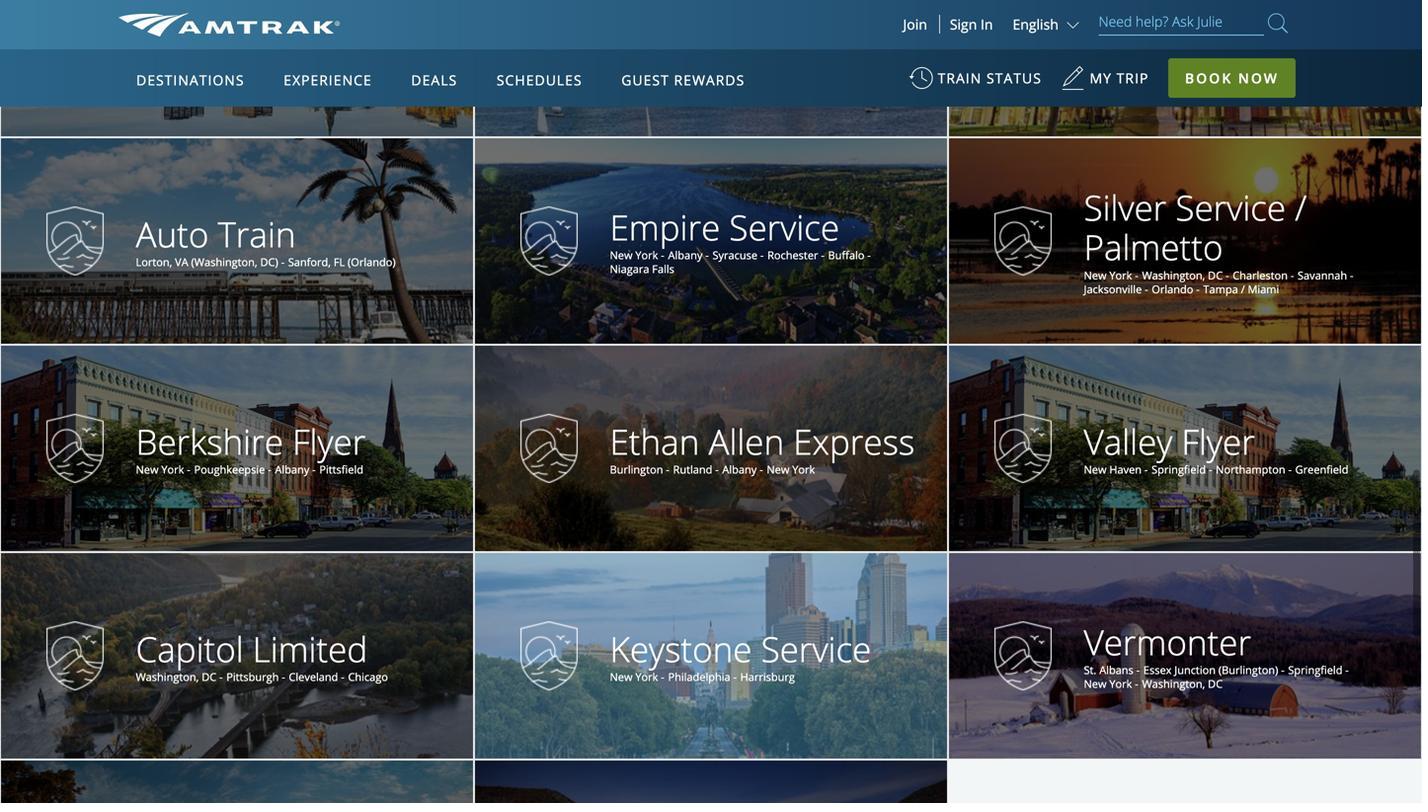 Task type: vqa. For each thing, say whether or not it's contained in the screenshot.
top Travel
no



Task type: describe. For each thing, give the bounding box(es) containing it.
downeaster image
[[521, 0, 578, 68]]

miami
[[1249, 281, 1280, 296]]

dc inside "vermonter st. albans essex junction (burlington) springfield new york washington, dc"
[[1209, 677, 1223, 691]]

allen
[[709, 418, 785, 465]]

book
[[1186, 69, 1233, 87]]

boston
[[726, 47, 762, 62]]

poughkeepsie
[[194, 462, 265, 477]]

keystone service image
[[521, 622, 578, 691]]

english button
[[1013, 15, 1084, 34]]

pittsburgh inside the capitol limited washington, dc pittsburgh cleveland chicago
[[226, 670, 279, 684]]

vermonter st. albans essex junction (burlington) springfield new york washington, dc
[[1084, 618, 1346, 691]]

pittsfield
[[320, 462, 364, 477]]

jacksonville
[[1084, 281, 1143, 296]]

regions map image
[[192, 165, 666, 442]]

0 horizontal spatial /
[[1242, 281, 1246, 296]]

brunswick
[[610, 47, 662, 62]]

northeast regional image
[[995, 414, 1052, 483]]

amtrak hartford line new haven hartford springfield
[[136, 0, 389, 82]]

junction
[[1175, 663, 1216, 678]]

english
[[1013, 15, 1059, 34]]

york inside "vermonter st. albans essex junction (burlington) springfield new york washington, dc"
[[1110, 677, 1133, 691]]

train
[[218, 210, 296, 258]]

auto train lorton, va (washington, dc) sanford, fl (orlando)
[[136, 210, 396, 269]]

guest rewards button
[[614, 52, 753, 108]]

guest rewards
[[622, 71, 745, 89]]

empire service new york albany syracuse rochester buffalo niagara falls
[[610, 203, 868, 276]]

haven inside amtrak hartford line new haven hartford springfield
[[161, 67, 194, 82]]

st.
[[1084, 663, 1097, 678]]

amtrak
[[136, 0, 247, 30]]

(orlando)
[[348, 255, 396, 269]]

empire
[[610, 203, 721, 251]]

downeaster brunswick portland boston
[[610, 3, 798, 62]]

auto
[[136, 210, 209, 258]]

status
[[987, 69, 1042, 87]]

ethan allen express burlington rutland albany new york
[[610, 418, 915, 477]]

destinations
[[136, 71, 245, 89]]

new inside keystone service new york philadelphia harrisburg
[[610, 670, 633, 684]]

keystone service new york philadelphia harrisburg
[[610, 625, 872, 684]]

greenfield
[[1296, 462, 1349, 477]]

philadelphia
[[668, 670, 731, 684]]

valley
[[1084, 418, 1173, 465]]

sign
[[950, 15, 978, 34]]

pennsylvanian new york pittsburgh
[[1084, 3, 1305, 62]]

niagara
[[610, 261, 650, 276]]

now
[[1239, 69, 1280, 87]]

tampa
[[1204, 281, 1239, 296]]

silver service / palmetto image
[[995, 207, 1052, 276]]

downeaster
[[610, 3, 798, 50]]

washington, inside "vermonter st. albans essex junction (burlington) springfield new york washington, dc"
[[1143, 677, 1206, 691]]

amtrak image
[[119, 13, 340, 37]]

orlando
[[1152, 281, 1194, 296]]

flyer for valley flyer
[[1182, 418, 1256, 465]]

capitol
[[136, 625, 244, 673]]

york inside the empire service new york albany syracuse rochester buffalo niagara falls
[[636, 248, 659, 262]]

experience button
[[276, 52, 380, 108]]

chicago
[[348, 670, 388, 684]]

harrisburg
[[741, 670, 795, 684]]

destinations button
[[128, 52, 253, 108]]

silver service / palmetto new york washington, dc charleston savannah jacksonville orlando tampa / miami
[[1084, 184, 1351, 296]]

york inside keystone service new york philadelphia harrisburg
[[636, 670, 659, 684]]

new inside ethan allen express burlington rutland albany new york
[[767, 462, 790, 477]]

train status link
[[910, 59, 1042, 108]]

experience
[[284, 71, 372, 89]]

vermonter image
[[995, 622, 1052, 691]]

buffalo
[[829, 248, 865, 262]]

new inside "valley flyer new haven springfield northampton greenfield"
[[1084, 462, 1107, 477]]

trip
[[1117, 69, 1150, 87]]

rutland
[[673, 462, 713, 477]]

valley flyer new haven springfield northampton greenfield
[[1084, 418, 1349, 477]]

ethan allen express image
[[521, 414, 578, 483]]

charleston
[[1233, 268, 1289, 282]]

new inside amtrak hartford line new haven hartford springfield
[[136, 67, 159, 82]]

my trip button
[[1062, 59, 1150, 108]]

york inside pennsylvanian new york pittsburgh
[[1110, 47, 1133, 62]]

sign in
[[950, 15, 994, 34]]

service for silver service / palmetto
[[1176, 184, 1287, 231]]

berkshire flyer new york poughkeepsie albany pittsfield
[[136, 418, 366, 477]]

washington, inside the capitol limited washington, dc pittsburgh cleveland chicago
[[136, 670, 199, 684]]

capitol limited image
[[46, 622, 104, 691]]

new inside pennsylvanian new york pittsburgh
[[1084, 47, 1107, 62]]

portland
[[672, 47, 716, 62]]



Task type: locate. For each thing, give the bounding box(es) containing it.
springfield down amtrak image
[[257, 67, 312, 82]]

pennsylvanian image
[[995, 0, 1052, 68]]

washington, down vermonter
[[1143, 677, 1206, 691]]

hartford up experience
[[256, 0, 389, 30]]

1 horizontal spatial /
[[1296, 184, 1307, 231]]

2 horizontal spatial albany
[[723, 462, 757, 477]]

new left the falls
[[610, 248, 633, 262]]

0 horizontal spatial flyer
[[292, 418, 366, 465]]

/ left miami
[[1242, 281, 1246, 296]]

1 vertical spatial springfield
[[1152, 462, 1207, 477]]

springfield inside "vermonter st. albans essex junction (burlington) springfield new york washington, dc"
[[1289, 663, 1343, 678]]

albany inside the empire service new york albany syracuse rochester buffalo niagara falls
[[668, 248, 703, 262]]

/ up savannah
[[1296, 184, 1307, 231]]

flyer inside berkshire flyer new york poughkeepsie albany pittsfield
[[292, 418, 366, 465]]

springfield for vermonter
[[1289, 663, 1343, 678]]

haven inside "valley flyer new haven springfield northampton greenfield"
[[1110, 462, 1142, 477]]

schedules
[[497, 71, 583, 89]]

springfield right the (burlington)
[[1289, 663, 1343, 678]]

2 horizontal spatial springfield
[[1289, 663, 1343, 678]]

flyer
[[292, 418, 366, 465], [1182, 418, 1256, 465]]

service inside 'silver service / palmetto new york washington, dc charleston savannah jacksonville orlando tampa / miami'
[[1176, 184, 1287, 231]]

line
[[136, 23, 201, 70]]

sign in button
[[950, 15, 994, 34]]

0 vertical spatial springfield
[[257, 67, 312, 82]]

new inside the empire service new york albany syracuse rochester buffalo niagara falls
[[610, 248, 633, 262]]

lorton,
[[136, 255, 172, 269]]

service inside keystone service new york philadelphia harrisburg
[[761, 625, 872, 673]]

albany
[[668, 248, 703, 262], [275, 462, 310, 477], [723, 462, 757, 477]]

service
[[1176, 184, 1287, 231], [730, 203, 840, 251], [761, 625, 872, 673]]

None text field
[[603, 3, 928, 62], [1078, 3, 1402, 62], [603, 203, 928, 276], [129, 210, 454, 269], [129, 418, 454, 477], [603, 418, 928, 477], [1078, 618, 1402, 691], [603, 625, 928, 684], [603, 3, 928, 62], [1078, 3, 1402, 62], [603, 203, 928, 276], [129, 210, 454, 269], [129, 418, 454, 477], [603, 418, 928, 477], [1078, 618, 1402, 691], [603, 625, 928, 684]]

1 horizontal spatial haven
[[1110, 462, 1142, 477]]

new right "northeast regional" image
[[1084, 462, 1107, 477]]

palmetto
[[1084, 223, 1224, 271]]

springfield inside "valley flyer new haven springfield northampton greenfield"
[[1152, 462, 1207, 477]]

albany inside berkshire flyer new york poughkeepsie albany pittsfield
[[275, 462, 310, 477]]

savannah
[[1298, 268, 1348, 282]]

cleveland
[[289, 670, 338, 684]]

york right allen
[[793, 462, 816, 477]]

new down amtrak
[[136, 67, 159, 82]]

1 horizontal spatial flyer
[[1182, 418, 1256, 465]]

banner containing join
[[0, 0, 1423, 456]]

new left express
[[767, 462, 790, 477]]

syracuse
[[713, 248, 758, 262]]

falls
[[652, 261, 675, 276]]

york left philadelphia
[[636, 670, 659, 684]]

2 flyer from the left
[[1182, 418, 1256, 465]]

0 horizontal spatial pittsburgh
[[226, 670, 279, 684]]

deals button
[[404, 52, 466, 108]]

application
[[192, 165, 666, 442]]

washington, inside 'silver service / palmetto new york washington, dc charleston savannah jacksonville orlando tampa / miami'
[[1143, 268, 1206, 282]]

schedules link
[[489, 49, 591, 107]]

burlington
[[610, 462, 664, 477]]

new down silver
[[1084, 268, 1107, 282]]

hartford down amtrak image
[[204, 67, 247, 82]]

service for keystone service
[[761, 625, 872, 673]]

new inside "vermonter st. albans essex junction (burlington) springfield new york washington, dc"
[[1084, 677, 1107, 691]]

new left poughkeepsie
[[136, 462, 159, 477]]

Please enter your search item search field
[[1099, 10, 1265, 36]]

1 horizontal spatial hartford
[[256, 0, 389, 30]]

1 horizontal spatial pittsburgh
[[1143, 47, 1195, 62]]

pittsburgh
[[1143, 47, 1195, 62], [226, 670, 279, 684]]

1 flyer from the left
[[292, 418, 366, 465]]

new inside berkshire flyer new york poughkeepsie albany pittsfield
[[136, 462, 159, 477]]

washington,
[[1143, 268, 1206, 282], [136, 670, 199, 684], [1143, 677, 1206, 691]]

in
[[981, 15, 994, 34]]

0 vertical spatial /
[[1296, 184, 1307, 231]]

0 vertical spatial hartford
[[256, 0, 389, 30]]

albany left pittsfield
[[275, 462, 310, 477]]

flyer inside "valley flyer new haven springfield northampton greenfield"
[[1182, 418, 1256, 465]]

northampton
[[1217, 462, 1286, 477]]

fl
[[334, 255, 345, 269]]

york inside ethan allen express burlington rutland albany new york
[[793, 462, 816, 477]]

york inside 'silver service / palmetto new york washington, dc charleston savannah jacksonville orlando tampa / miami'
[[1110, 268, 1133, 282]]

rewards
[[674, 71, 745, 89]]

1 vertical spatial /
[[1242, 281, 1246, 296]]

0 horizontal spatial albany
[[275, 462, 310, 477]]

new right keystone service image
[[610, 670, 633, 684]]

haven
[[161, 67, 194, 82], [1110, 462, 1142, 477]]

1 vertical spatial pittsburgh
[[226, 670, 279, 684]]

dc inside the capitol limited washington, dc pittsburgh cleveland chicago
[[202, 670, 217, 684]]

york up my trip
[[1110, 47, 1133, 62]]

None text field
[[129, 0, 454, 82], [1078, 184, 1402, 296], [1078, 418, 1402, 477], [129, 625, 454, 684], [129, 0, 454, 82], [1078, 184, 1402, 296], [1078, 418, 1402, 477], [129, 625, 454, 684]]

service inside the empire service new york albany syracuse rochester buffalo niagara falls
[[730, 203, 840, 251]]

york left "orlando"
[[1110, 268, 1133, 282]]

search icon image
[[1269, 9, 1289, 37]]

pittsburgh inside pennsylvanian new york pittsburgh
[[1143, 47, 1195, 62]]

keystone
[[610, 625, 752, 673]]

springfield for amtrak
[[257, 67, 312, 82]]

0 horizontal spatial haven
[[161, 67, 194, 82]]

0 vertical spatial pittsburgh
[[1143, 47, 1195, 62]]

(burlington)
[[1219, 663, 1279, 678]]

capitol limited washington, dc pittsburgh cleveland chicago
[[136, 625, 388, 684]]

albany for berkshire flyer
[[275, 462, 310, 477]]

hartford
[[256, 0, 389, 30], [204, 67, 247, 82]]

york inside berkshire flyer new york poughkeepsie albany pittsfield
[[161, 462, 184, 477]]

1 vertical spatial haven
[[1110, 462, 1142, 477]]

1 horizontal spatial albany
[[668, 248, 703, 262]]

york right st.
[[1110, 677, 1133, 691]]

dc inside 'silver service / palmetto new york washington, dc charleston savannah jacksonville orlando tampa / miami'
[[1209, 268, 1223, 282]]

banner
[[0, 0, 1423, 456]]

sanford,
[[288, 255, 331, 269]]

new
[[1084, 47, 1107, 62], [136, 67, 159, 82], [610, 248, 633, 262], [1084, 268, 1107, 282], [136, 462, 159, 477], [767, 462, 790, 477], [1084, 462, 1107, 477], [610, 670, 633, 684], [1084, 677, 1107, 691]]

join button
[[892, 15, 941, 34]]

alt text image
[[46, 207, 104, 276]]

2 vertical spatial springfield
[[1289, 663, 1343, 678]]

1 horizontal spatial springfield
[[1152, 462, 1207, 477]]

empire service image
[[521, 207, 578, 276]]

albans
[[1100, 663, 1134, 678]]

washington, right capitol limited image
[[136, 670, 199, 684]]

dc)
[[260, 255, 278, 269]]

limited
[[253, 625, 368, 673]]

service for empire service
[[730, 203, 840, 251]]

0 horizontal spatial springfield
[[257, 67, 312, 82]]

book now button
[[1169, 58, 1296, 98]]

washington, right jacksonville
[[1143, 268, 1206, 282]]

1 vertical spatial hartford
[[204, 67, 247, 82]]

va
[[175, 255, 188, 269]]

york
[[1110, 47, 1133, 62], [636, 248, 659, 262], [1110, 268, 1133, 282], [161, 462, 184, 477], [793, 462, 816, 477], [636, 670, 659, 684], [1110, 677, 1133, 691]]

berkshire
[[136, 418, 284, 465]]

join
[[904, 15, 928, 34]]

york left syracuse
[[636, 248, 659, 262]]

vermonter
[[1084, 618, 1252, 666]]

flyer for berkshire flyer
[[292, 418, 366, 465]]

pittsburgh left cleveland
[[226, 670, 279, 684]]

albany left syracuse
[[668, 248, 703, 262]]

springfield left northampton
[[1152, 462, 1207, 477]]

new left essex
[[1084, 677, 1107, 691]]

0 horizontal spatial hartford
[[204, 67, 247, 82]]

express
[[794, 418, 915, 465]]

silver
[[1084, 184, 1167, 231]]

essex
[[1144, 663, 1172, 678]]

train
[[938, 69, 983, 87]]

york left poughkeepsie
[[161, 462, 184, 477]]

my trip
[[1090, 69, 1150, 87]]

albany for ethan allen express
[[723, 462, 757, 477]]

my
[[1090, 69, 1113, 87]]

new inside 'silver service / palmetto new york washington, dc charleston savannah jacksonville orlando tampa / miami'
[[1084, 268, 1107, 282]]

springfield inside amtrak hartford line new haven hartford springfield
[[257, 67, 312, 82]]

train status
[[938, 69, 1042, 87]]

albany right rutland
[[723, 462, 757, 477]]

pittsburgh down please enter your search item search box
[[1143, 47, 1195, 62]]

new up my
[[1084, 47, 1107, 62]]

rochester
[[768, 248, 819, 262]]

0 vertical spatial haven
[[161, 67, 194, 82]]

(washington,
[[191, 255, 258, 269]]

book now
[[1186, 69, 1280, 87]]

guest
[[622, 71, 670, 89]]

deals
[[411, 71, 458, 89]]

pennsylvanian
[[1084, 3, 1305, 50]]

springfield
[[257, 67, 312, 82], [1152, 462, 1207, 477], [1289, 663, 1343, 678]]

albany inside ethan allen express burlington rutland albany new york
[[723, 462, 757, 477]]

ethan
[[610, 418, 700, 465]]



